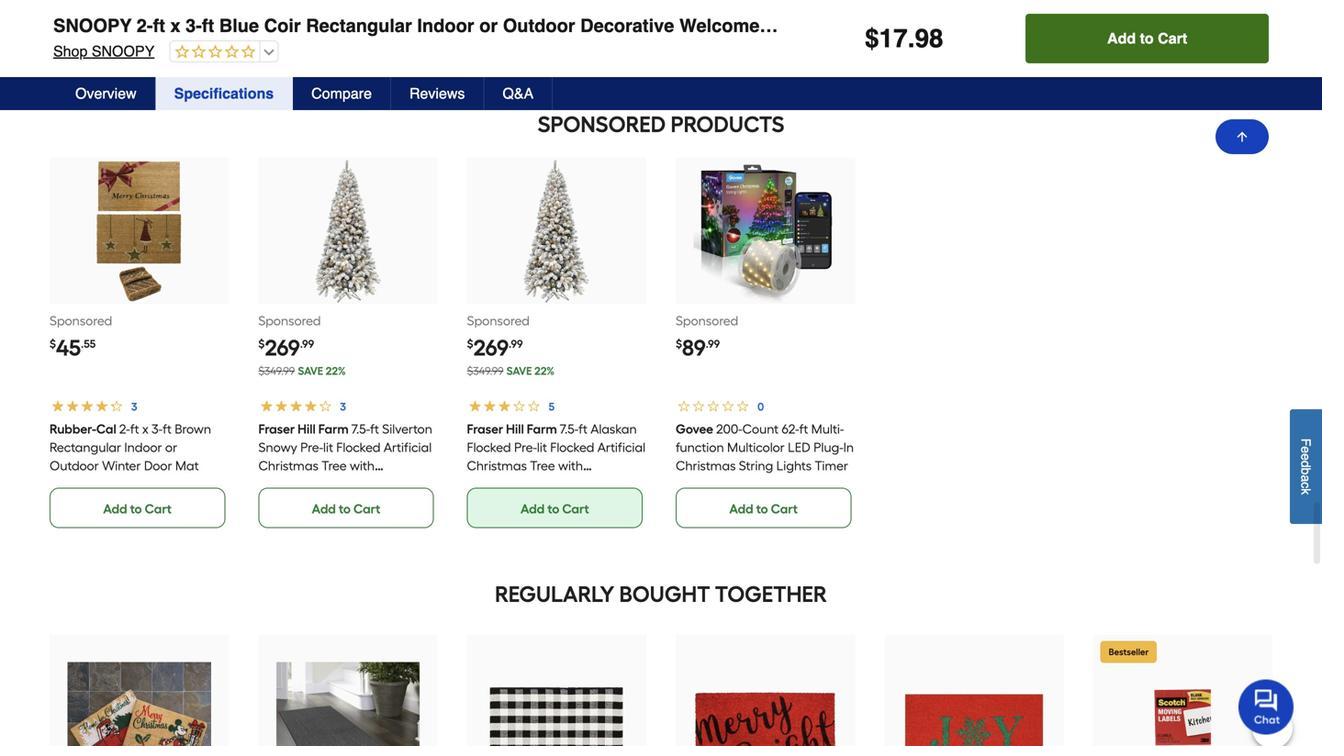 Task type: locate. For each thing, give the bounding box(es) containing it.
1 with from the left
[[350, 458, 375, 474]]

0 vertical spatial outdoor
[[503, 15, 575, 36]]

0 horizontal spatial lit
[[323, 440, 333, 456]]

0 horizontal spatial incandescent
[[258, 477, 337, 492]]

2 horizontal spatial christmas
[[676, 458, 736, 474]]

compare
[[311, 85, 372, 102]]

gertmenian 2-pack 34-in happy holidays mat image
[[68, 662, 211, 746]]

sponsored inside 45 list item
[[50, 313, 112, 329]]

artificial for silverton
[[383, 440, 432, 456]]

1 .99 from the left
[[300, 338, 314, 351]]

0 horizontal spatial pre-
[[300, 440, 323, 456]]

2 .99 from the left
[[509, 338, 523, 351]]

fraser hill farm 7.5-ft silverton snowy pre-lit flocked artificial christmas tree with incandescent lights image
[[276, 159, 420, 303]]

0 horizontal spatial flocked
[[336, 440, 380, 456]]

mat down brown
[[175, 458, 199, 474]]

1 horizontal spatial mat
[[813, 15, 844, 36]]

flocked inside '7.5-ft silverton snowy pre-lit flocked artificial christmas tree with incandescent lights'
[[336, 440, 380, 456]]

add inside 89 list item
[[729, 501, 753, 517]]

2 with from the left
[[558, 458, 583, 474]]

save for snowy
[[298, 365, 323, 378]]

coir
[[264, 15, 301, 36]]

2- right cal
[[119, 422, 130, 437]]

snoopy up shop snoopy
[[53, 15, 132, 36]]

incandescent inside 7.5-ft alaskan flocked pre-lit flocked artificial christmas tree with incandescent lights
[[467, 477, 546, 492]]

door right welcome
[[765, 15, 808, 36]]

2 269 from the left
[[473, 335, 509, 361]]

pre- for snowy
[[300, 440, 323, 456]]

indoor up winter
[[124, 440, 162, 456]]

1 incandescent from the left
[[258, 477, 337, 492]]

0 horizontal spatial hill
[[297, 422, 315, 437]]

add to cart button
[[1026, 14, 1269, 63]]

7.5-ft alaskan flocked pre-lit flocked artificial christmas tree with incandescent lights
[[467, 422, 646, 492]]

2 save from the left
[[506, 365, 532, 378]]

reviews
[[409, 85, 465, 102]]

add to cart inside 89 list item
[[729, 501, 798, 517]]

1 horizontal spatial pre-
[[514, 440, 537, 456]]

e up d
[[1299, 446, 1313, 454]]

1 horizontal spatial $ 269 .99
[[467, 335, 523, 361]]

.99 for 7.5-ft silverton snowy pre-lit flocked artificial christmas tree with incandescent lights
[[300, 338, 314, 351]]

1 horizontal spatial x
[[170, 15, 180, 36]]

fraser for 7.5-ft alaskan flocked pre-lit flocked artificial christmas tree with incandescent lights
[[467, 422, 503, 437]]

1 vertical spatial 2-
[[119, 422, 130, 437]]

ft left brown
[[163, 422, 172, 437]]

22% up '7.5-ft silverton snowy pre-lit flocked artificial christmas tree with incandescent lights'
[[326, 365, 346, 378]]

to inside 89 list item
[[756, 501, 768, 517]]

1 hill from the left
[[297, 422, 315, 437]]

1 artificial from the left
[[383, 440, 432, 456]]

lights inside 7.5-ft alaskan flocked pre-lit flocked artificial christmas tree with incandescent lights
[[549, 477, 585, 492]]

0 vertical spatial 2-
[[137, 15, 153, 36]]

add to cart link
[[50, 488, 225, 529], [258, 488, 434, 529], [467, 488, 643, 529], [676, 488, 851, 529]]

0 horizontal spatial or
[[165, 440, 177, 456]]

lights for alaskan
[[549, 477, 585, 492]]

3- left brown
[[152, 422, 163, 437]]

269 for 7.5-ft silverton snowy pre-lit flocked artificial christmas tree with incandescent lights
[[265, 335, 300, 361]]

or inside 2-ft x 3-ft brown rectangular indoor or outdoor winter door mat
[[165, 440, 177, 456]]

1 flocked from the left
[[336, 440, 380, 456]]

0 horizontal spatial farm
[[318, 422, 348, 437]]

add to cart link inside 45 list item
[[50, 488, 225, 529]]

1 vertical spatial outdoor
[[50, 458, 99, 474]]

fraser hill farm 7.5-ft alaskan flocked pre-lit flocked artificial christmas tree with incandescent lights image
[[485, 159, 628, 303]]

regularly bought together heading
[[48, 576, 1274, 613]]

1 christmas from the left
[[258, 458, 318, 474]]

flocked for snowy
[[336, 440, 380, 456]]

2 horizontal spatial lights
[[776, 458, 812, 474]]

3 .99 from the left
[[706, 338, 720, 351]]

1 vertical spatial mat
[[175, 458, 199, 474]]

bought
[[619, 581, 710, 608]]

3- up zero stars image
[[186, 15, 202, 36]]

1 horizontal spatial 22%
[[534, 365, 554, 378]]

1 $349.99 save 22% from the left
[[258, 365, 346, 378]]

1 horizontal spatial or
[[479, 15, 498, 36]]

incandescent inside '7.5-ft silverton snowy pre-lit flocked artificial christmas tree with incandescent lights'
[[258, 477, 337, 492]]

ft inside '7.5-ft silverton snowy pre-lit flocked artificial christmas tree with incandescent lights'
[[370, 422, 379, 437]]

pre- inside '7.5-ft silverton snowy pre-lit flocked artificial christmas tree with incandescent lights'
[[300, 440, 323, 456]]

add
[[1107, 30, 1136, 47], [103, 501, 127, 517], [312, 501, 336, 517], [521, 501, 545, 517], [729, 501, 753, 517]]

1 fraser from the left
[[258, 422, 295, 437]]

lights for silverton
[[341, 477, 376, 492]]

farm
[[318, 422, 348, 437], [527, 422, 557, 437]]

22% up 7.5-ft alaskan flocked pre-lit flocked artificial christmas tree with incandescent lights
[[534, 365, 554, 378]]

0 horizontal spatial indoor
[[124, 440, 162, 456]]

cart inside 45 list item
[[145, 501, 172, 517]]

farm for snowy
[[318, 422, 348, 437]]

govee
[[676, 422, 713, 437]]

0 horizontal spatial 269 list item
[[258, 158, 438, 529]]

cart inside button
[[1158, 30, 1187, 47]]

e up b on the right
[[1299, 453, 1313, 461]]

$349.99
[[258, 365, 295, 378], [467, 365, 504, 378]]

sponsored
[[538, 111, 666, 138], [50, 313, 112, 329], [258, 313, 321, 329], [467, 313, 530, 329], [676, 313, 738, 329]]

artificial down silverton
[[383, 440, 432, 456]]

2 fraser hill farm from the left
[[467, 422, 557, 437]]

fraser right silverton
[[467, 422, 503, 437]]

1 horizontal spatial tree
[[530, 458, 555, 474]]

indoor
[[417, 15, 474, 36], [124, 440, 162, 456]]

ft
[[153, 15, 165, 36], [202, 15, 214, 36], [130, 422, 139, 437], [163, 422, 172, 437], [370, 422, 379, 437], [579, 422, 588, 437], [799, 422, 808, 437]]

1 fraser hill farm from the left
[[258, 422, 348, 437]]

lights inside 200-count 62-ft multi- function multicolor led plug-in christmas string lights timer
[[776, 458, 812, 474]]

2 incandescent from the left
[[467, 477, 546, 492]]

7.5- inside '7.5-ft silverton snowy pre-lit flocked artificial christmas tree with incandescent lights'
[[351, 422, 370, 437]]

2-ft x 3-ft brown rectangular indoor or outdoor winter door mat
[[50, 422, 211, 474]]

0 horizontal spatial 7.5-
[[351, 422, 370, 437]]

2 7.5- from the left
[[560, 422, 579, 437]]

0 horizontal spatial $ 269 .99
[[258, 335, 314, 361]]

1 269 from the left
[[265, 335, 300, 361]]

add to cart link for winter
[[50, 488, 225, 529]]

2 christmas from the left
[[467, 458, 527, 474]]

save
[[298, 365, 323, 378], [506, 365, 532, 378]]

0 vertical spatial or
[[479, 15, 498, 36]]

snowy
[[258, 440, 297, 456]]

or
[[479, 15, 498, 36], [165, 440, 177, 456]]

0 horizontal spatial artificial
[[383, 440, 432, 456]]

0 horizontal spatial tree
[[321, 458, 346, 474]]

sponsored inside 89 list item
[[676, 313, 738, 329]]

4 add to cart link from the left
[[676, 488, 851, 529]]

plug-
[[814, 440, 843, 456]]

outdoor up q&a
[[503, 15, 575, 36]]

add to cart for 2-ft x 3-ft brown rectangular indoor or outdoor winter door mat
[[103, 501, 172, 517]]

door right winter
[[144, 458, 172, 474]]

1 vertical spatial indoor
[[124, 440, 162, 456]]

$ 45 .55
[[50, 335, 96, 361]]

0 horizontal spatial 22%
[[326, 365, 346, 378]]

0 horizontal spatial mat
[[175, 458, 199, 474]]

sponsored for 200-count 62-ft multi- function multicolor led plug-in christmas string lights timer
[[676, 313, 738, 329]]

with inside 7.5-ft alaskan flocked pre-lit flocked artificial christmas tree with incandescent lights
[[558, 458, 583, 474]]

1 horizontal spatial lit
[[537, 440, 547, 456]]

1 vertical spatial door
[[144, 458, 172, 474]]

1 horizontal spatial 269
[[473, 335, 509, 361]]

1 save from the left
[[298, 365, 323, 378]]

7.5- left alaskan
[[560, 422, 579, 437]]

add to cart for 200-count 62-ft multi- function multicolor led plug-in christmas string lights timer
[[729, 501, 798, 517]]

callowaymills snowflake joy doormat - red/green coir mat for indoor/outdoor use image
[[902, 662, 1046, 746]]

add to cart for 7.5-ft silverton snowy pre-lit flocked artificial christmas tree with incandescent lights
[[312, 501, 380, 517]]

89 list item
[[676, 158, 855, 529]]

multicolor
[[727, 440, 785, 456]]

$ 269 .99
[[258, 335, 314, 361], [467, 335, 523, 361]]

sponsored inside the "southdeep products" heading
[[538, 111, 666, 138]]

62-
[[782, 422, 799, 437]]

snoopy
[[53, 15, 132, 36], [92, 43, 154, 60]]

tree inside 7.5-ft alaskan flocked pre-lit flocked artificial christmas tree with incandescent lights
[[530, 458, 555, 474]]

led
[[788, 440, 810, 456]]

1 horizontal spatial artificial
[[598, 440, 646, 456]]

e
[[1299, 446, 1313, 454], [1299, 453, 1313, 461]]

1 horizontal spatial save
[[506, 365, 532, 378]]

1 vertical spatial 3-
[[152, 422, 163, 437]]

lit
[[323, 440, 333, 456], [537, 440, 547, 456]]

2 horizontal spatial .99
[[706, 338, 720, 351]]

1 vertical spatial rectangular
[[50, 440, 121, 456]]

indoor inside 2-ft x 3-ft brown rectangular indoor or outdoor winter door mat
[[124, 440, 162, 456]]

with
[[350, 458, 375, 474], [558, 458, 583, 474]]

to inside 45 list item
[[130, 501, 142, 517]]

sponsored for 2-ft x 3-ft brown rectangular indoor or outdoor winter door mat
[[50, 313, 112, 329]]

0 horizontal spatial fraser hill farm
[[258, 422, 348, 437]]

fraser for 7.5-ft silverton snowy pre-lit flocked artificial christmas tree with incandescent lights
[[258, 422, 295, 437]]

2 e from the top
[[1299, 453, 1313, 461]]

1 horizontal spatial flocked
[[467, 440, 511, 456]]

to for 2-ft x 3-ft brown rectangular indoor or outdoor winter door mat
[[130, 501, 142, 517]]

$349.99 save 22%
[[258, 365, 346, 378], [467, 365, 554, 378]]

mat inside 2-ft x 3-ft brown rectangular indoor or outdoor winter door mat
[[175, 458, 199, 474]]

southdeep products heading
[[48, 106, 1274, 143]]

compare button
[[293, 77, 391, 110]]

2 22% from the left
[[534, 365, 554, 378]]

1 lit from the left
[[323, 440, 333, 456]]

2- up shop snoopy
[[137, 15, 153, 36]]

arrow up image
[[1235, 129, 1250, 144]]

1 horizontal spatial farm
[[527, 422, 557, 437]]

or down brown
[[165, 440, 177, 456]]

incandescent for snowy
[[258, 477, 337, 492]]

k
[[1299, 489, 1313, 495]]

farm left silverton
[[318, 422, 348, 437]]

1 horizontal spatial 3-
[[186, 15, 202, 36]]

1 horizontal spatial 2-
[[137, 15, 153, 36]]

269
[[265, 335, 300, 361], [473, 335, 509, 361]]

2 artificial from the left
[[598, 440, 646, 456]]

lit inside 7.5-ft alaskan flocked pre-lit flocked artificial christmas tree with incandescent lights
[[537, 440, 547, 456]]

3 flocked from the left
[[550, 440, 594, 456]]

lights for 62-
[[776, 458, 812, 474]]

to
[[1140, 30, 1154, 47], [130, 501, 142, 517], [339, 501, 351, 517], [547, 501, 559, 517], [756, 501, 768, 517]]

or up q&a button
[[479, 15, 498, 36]]

1 vertical spatial x
[[142, 422, 149, 437]]

1 vertical spatial or
[[165, 440, 177, 456]]

269 list item
[[258, 158, 438, 529], [467, 158, 646, 529]]

d
[[1299, 461, 1313, 468]]

b
[[1299, 468, 1313, 475]]

0 horizontal spatial 3-
[[152, 422, 163, 437]]

1 $349.99 from the left
[[258, 365, 295, 378]]

artificial
[[383, 440, 432, 456], [598, 440, 646, 456]]

2 tree from the left
[[530, 458, 555, 474]]

2 lit from the left
[[537, 440, 547, 456]]

winter
[[102, 458, 141, 474]]

mat
[[813, 15, 844, 36], [175, 458, 199, 474]]

ft left silverton
[[370, 422, 379, 437]]

add to cart link up regularly
[[467, 488, 643, 529]]

x
[[170, 15, 180, 36], [142, 422, 149, 437]]

add to cart inside 45 list item
[[103, 501, 172, 517]]

0 horizontal spatial door
[[144, 458, 172, 474]]

2 fraser from the left
[[467, 422, 503, 437]]

tree
[[321, 458, 346, 474], [530, 458, 555, 474]]

0 horizontal spatial save
[[298, 365, 323, 378]]

christmas for flocked
[[467, 458, 527, 474]]

hill
[[297, 422, 315, 437], [506, 422, 524, 437]]

add inside 45 list item
[[103, 501, 127, 517]]

lights
[[776, 458, 812, 474], [341, 477, 376, 492], [549, 477, 585, 492]]

x inside 2-ft x 3-ft brown rectangular indoor or outdoor winter door mat
[[142, 422, 149, 437]]

1 horizontal spatial christmas
[[467, 458, 527, 474]]

1 horizontal spatial fraser
[[467, 422, 503, 437]]

style selections black plaid 3 x 5 black/white indoor geometric area rug image
[[485, 662, 628, 746]]

rectangular inside 2-ft x 3-ft brown rectangular indoor or outdoor winter door mat
[[50, 440, 121, 456]]

fraser hill farm
[[258, 422, 348, 437], [467, 422, 557, 437]]

2-
[[137, 15, 153, 36], [119, 422, 130, 437]]

bestseller
[[1109, 647, 1149, 658]]

1 horizontal spatial with
[[558, 458, 583, 474]]

with for alaskan
[[558, 458, 583, 474]]

add to cart link for with
[[258, 488, 434, 529]]

3 christmas from the left
[[676, 458, 736, 474]]

together
[[715, 581, 827, 608]]

regularly bought together
[[495, 581, 827, 608]]

1 horizontal spatial 7.5-
[[560, 422, 579, 437]]

0 horizontal spatial $349.99
[[258, 365, 295, 378]]

1 vertical spatial snoopy
[[92, 43, 154, 60]]

add inside button
[[1107, 30, 1136, 47]]

22%
[[326, 365, 346, 378], [534, 365, 554, 378]]

rubber-cal
[[50, 422, 116, 437]]

bestseller link
[[1093, 635, 1272, 746]]

1 22% from the left
[[326, 365, 346, 378]]

0 vertical spatial 3-
[[186, 15, 202, 36]]

0 horizontal spatial fraser
[[258, 422, 295, 437]]

7.5- inside 7.5-ft alaskan flocked pre-lit flocked artificial christmas tree with incandescent lights
[[560, 422, 579, 437]]

0 vertical spatial indoor
[[417, 15, 474, 36]]

1 horizontal spatial rectangular
[[306, 15, 412, 36]]

3-
[[186, 15, 202, 36], [152, 422, 163, 437]]

ft right cal
[[130, 422, 139, 437]]

1 horizontal spatial $349.99 save 22%
[[467, 365, 554, 378]]

add to cart
[[1107, 30, 1187, 47], [103, 501, 172, 517], [312, 501, 380, 517], [521, 501, 589, 517], [729, 501, 798, 517]]

0 horizontal spatial .99
[[300, 338, 314, 351]]

$349.99 save 22% for 7.5-ft silverton snowy pre-lit flocked artificial christmas tree with incandescent lights
[[258, 365, 346, 378]]

0 horizontal spatial christmas
[[258, 458, 318, 474]]

2 $ 269 .99 from the left
[[467, 335, 523, 361]]

1 horizontal spatial door
[[765, 15, 808, 36]]

cart for 2-ft x 3-ft brown rectangular indoor or outdoor winter door mat
[[145, 501, 172, 517]]

rectangular
[[306, 15, 412, 36], [50, 440, 121, 456]]

christmas inside 200-count 62-ft multi- function multicolor led plug-in christmas string lights timer
[[676, 458, 736, 474]]

1 add to cart link from the left
[[50, 488, 225, 529]]

cart
[[1158, 30, 1187, 47], [145, 501, 172, 517], [353, 501, 380, 517], [562, 501, 589, 517], [771, 501, 798, 517]]

ft up shop snoopy
[[153, 15, 165, 36]]

7.5- for silverton
[[351, 422, 370, 437]]

pre- inside 7.5-ft alaskan flocked pre-lit flocked artificial christmas tree with incandescent lights
[[514, 440, 537, 456]]

2 $349.99 from the left
[[467, 365, 504, 378]]

rectangular down "rubber-cal"
[[50, 440, 121, 456]]

2 farm from the left
[[527, 422, 557, 437]]

1 horizontal spatial .99
[[509, 338, 523, 351]]

1 tree from the left
[[321, 458, 346, 474]]

snoopy up overview
[[92, 43, 154, 60]]

7.5-
[[351, 422, 370, 437], [560, 422, 579, 437]]

0 horizontal spatial 2-
[[119, 422, 130, 437]]

7.5- left silverton
[[351, 422, 370, 437]]

rubber-
[[50, 422, 96, 437]]

22% for silverton
[[326, 365, 346, 378]]

artificial inside 7.5-ft alaskan flocked pre-lit flocked artificial christmas tree with incandescent lights
[[598, 440, 646, 456]]

0 vertical spatial door
[[765, 15, 808, 36]]

$
[[865, 24, 879, 53], [50, 338, 56, 351], [258, 338, 265, 351], [467, 338, 473, 351], [676, 338, 682, 351]]

0 horizontal spatial lights
[[341, 477, 376, 492]]

ft left alaskan
[[579, 422, 588, 437]]

0 horizontal spatial with
[[350, 458, 375, 474]]

with inside '7.5-ft silverton snowy pre-lit flocked artificial christmas tree with incandescent lights'
[[350, 458, 375, 474]]

1 horizontal spatial indoor
[[417, 15, 474, 36]]

with for silverton
[[350, 458, 375, 474]]

fraser up snowy
[[258, 422, 295, 437]]

artificial down alaskan
[[598, 440, 646, 456]]

reviews button
[[391, 77, 484, 110]]

1 pre- from the left
[[300, 440, 323, 456]]

timer
[[815, 458, 848, 474]]

add to cart link down snowy
[[258, 488, 434, 529]]

2 $349.99 save 22% from the left
[[467, 365, 554, 378]]

pre-
[[300, 440, 323, 456], [514, 440, 537, 456]]

cart inside 89 list item
[[771, 501, 798, 517]]

ft inside 200-count 62-ft multi- function multicolor led plug-in christmas string lights timer
[[799, 422, 808, 437]]

lights inside '7.5-ft silverton snowy pre-lit flocked artificial christmas tree with incandescent lights'
[[341, 477, 376, 492]]

x up zero stars image
[[170, 15, 180, 36]]

tree inside '7.5-ft silverton snowy pre-lit flocked artificial christmas tree with incandescent lights'
[[321, 458, 346, 474]]

zero stars image
[[170, 44, 255, 61]]

add to cart link inside 89 list item
[[676, 488, 851, 529]]

farm left alaskan
[[527, 422, 557, 437]]

flocked for flocked
[[550, 440, 594, 456]]

cal
[[96, 422, 116, 437]]

christmas inside '7.5-ft silverton snowy pre-lit flocked artificial christmas tree with incandescent lights'
[[258, 458, 318, 474]]

1 horizontal spatial incandescent
[[467, 477, 546, 492]]

0 horizontal spatial 269
[[265, 335, 300, 361]]

fraser hill farm for flocked
[[467, 422, 557, 437]]

add to cart link down string on the right of the page
[[676, 488, 851, 529]]

1 horizontal spatial $349.99
[[467, 365, 504, 378]]

mat left 17
[[813, 15, 844, 36]]

0 horizontal spatial x
[[142, 422, 149, 437]]

1 horizontal spatial lights
[[549, 477, 585, 492]]

0 vertical spatial rectangular
[[306, 15, 412, 36]]

1 269 list item from the left
[[258, 158, 438, 529]]

0 horizontal spatial $349.99 save 22%
[[258, 365, 346, 378]]

rectangular up compare
[[306, 15, 412, 36]]

.99
[[300, 338, 314, 351], [509, 338, 523, 351], [706, 338, 720, 351]]

ft up led
[[799, 422, 808, 437]]

q&a button
[[484, 77, 553, 110]]

2 horizontal spatial flocked
[[550, 440, 594, 456]]

christmas inside 7.5-ft alaskan flocked pre-lit flocked artificial christmas tree with incandescent lights
[[467, 458, 527, 474]]

outdoor
[[503, 15, 575, 36], [50, 458, 99, 474]]

lit for flocked
[[537, 440, 547, 456]]

x right cal
[[142, 422, 149, 437]]

outdoor down rubber-
[[50, 458, 99, 474]]

1 $ 269 .99 from the left
[[258, 335, 314, 361]]

1 7.5- from the left
[[351, 422, 370, 437]]

2 flocked from the left
[[467, 440, 511, 456]]

269 for 7.5-ft alaskan flocked pre-lit flocked artificial christmas tree with incandescent lights
[[473, 335, 509, 361]]

overview
[[75, 85, 137, 102]]

2 pre- from the left
[[514, 440, 537, 456]]

1 horizontal spatial 269 list item
[[467, 158, 646, 529]]

0 horizontal spatial outdoor
[[50, 458, 99, 474]]

incandescent
[[258, 477, 337, 492], [467, 477, 546, 492]]

0 horizontal spatial rectangular
[[50, 440, 121, 456]]

lit inside '7.5-ft silverton snowy pre-lit flocked artificial christmas tree with incandescent lights'
[[323, 440, 333, 456]]

2 add to cart link from the left
[[258, 488, 434, 529]]

artificial inside '7.5-ft silverton snowy pre-lit flocked artificial christmas tree with incandescent lights'
[[383, 440, 432, 456]]

1 horizontal spatial hill
[[506, 422, 524, 437]]

count
[[742, 422, 779, 437]]

1 farm from the left
[[318, 422, 348, 437]]

indoor up reviews
[[417, 15, 474, 36]]

add to cart link down winter
[[50, 488, 225, 529]]

1 horizontal spatial fraser hill farm
[[467, 422, 557, 437]]

fraser
[[258, 422, 295, 437], [467, 422, 503, 437]]

2 hill from the left
[[506, 422, 524, 437]]

$ 89 .99
[[676, 335, 720, 361]]



Task type: describe. For each thing, give the bounding box(es) containing it.
shop
[[53, 43, 88, 60]]

alaskan
[[591, 422, 637, 437]]

christmas for snowy
[[258, 458, 318, 474]]

incandescent for flocked
[[467, 477, 546, 492]]

add for 7.5-ft silverton snowy pre-lit flocked artificial christmas tree with incandescent lights
[[312, 501, 336, 517]]

$349.99 for 7.5-ft silverton snowy pre-lit flocked artificial christmas tree with incandescent lights
[[258, 365, 295, 378]]

a
[[1299, 475, 1313, 482]]

1 horizontal spatial outdoor
[[503, 15, 575, 36]]

welcome
[[679, 15, 760, 36]]

22% for alaskan
[[534, 365, 554, 378]]

7.5- for alaskan
[[560, 422, 579, 437]]

f e e d b a c k button
[[1290, 409, 1322, 524]]

$ 269 .99 for 7.5-ft silverton snowy pre-lit flocked artificial christmas tree with incandescent lights
[[258, 335, 314, 361]]

ft inside 7.5-ft alaskan flocked pre-lit flocked artificial christmas tree with incandescent lights
[[579, 422, 588, 437]]

function
[[676, 440, 724, 456]]

.99 for 7.5-ft alaskan flocked pre-lit flocked artificial christmas tree with incandescent lights
[[509, 338, 523, 351]]

200-
[[716, 422, 742, 437]]

door inside 2-ft x 3-ft brown rectangular indoor or outdoor winter door mat
[[144, 458, 172, 474]]

f
[[1299, 438, 1313, 446]]

3 add to cart link from the left
[[467, 488, 643, 529]]

save for flocked
[[506, 365, 532, 378]]

silverton
[[382, 422, 432, 437]]

$349.99 for 7.5-ft alaskan flocked pre-lit flocked artificial christmas tree with incandescent lights
[[467, 365, 504, 378]]

multi-
[[811, 422, 844, 437]]

add to cart link for christmas
[[676, 488, 851, 529]]

snoopy 2-ft x 3-ft blue coir rectangular indoor or outdoor decorative welcome door mat
[[53, 15, 844, 36]]

2- inside 2-ft x 3-ft brown rectangular indoor or outdoor winter door mat
[[119, 422, 130, 437]]

farm for flocked
[[527, 422, 557, 437]]

$349.99 save 22% for 7.5-ft alaskan flocked pre-lit flocked artificial christmas tree with incandescent lights
[[467, 365, 554, 378]]

tree for flocked
[[530, 458, 555, 474]]

in
[[843, 440, 854, 456]]

shop snoopy
[[53, 43, 154, 60]]

artificial for alaskan
[[598, 440, 646, 456]]

to for 200-count 62-ft multi- function multicolor led plug-in christmas string lights timer
[[756, 501, 768, 517]]

sponsored for 7.5-ft alaskan flocked pre-lit flocked artificial christmas tree with incandescent lights
[[467, 313, 530, 329]]

3- inside 2-ft x 3-ft brown rectangular indoor or outdoor winter door mat
[[152, 422, 163, 437]]

f e e d b a c k
[[1299, 438, 1313, 495]]

$ inside $ 45 .55
[[50, 338, 56, 351]]

0 vertical spatial x
[[170, 15, 180, 36]]

chat invite button image
[[1239, 679, 1295, 735]]

blue
[[219, 15, 259, 36]]

0 vertical spatial snoopy
[[53, 15, 132, 36]]

sponsored for 7.5-ft silverton snowy pre-lit flocked artificial christmas tree with incandescent lights
[[258, 313, 321, 329]]

callowaymills 17-in x 29-in merry and bright doormat for indoor/outdoor use - brown/blue coir mat image
[[694, 662, 837, 746]]

$ 269 .99 for 7.5-ft alaskan flocked pre-lit flocked artificial christmas tree with incandescent lights
[[467, 335, 523, 361]]

specifications button
[[156, 77, 293, 110]]

pre- for flocked
[[514, 440, 537, 456]]

2 269 list item from the left
[[467, 158, 646, 529]]

rubber-cal 2-ft x 3-ft brown rectangular indoor or outdoor winter door mat image
[[68, 159, 211, 303]]

lit for snowy
[[323, 440, 333, 456]]

.99 inside $ 89 .99
[[706, 338, 720, 351]]

.
[[908, 24, 915, 53]]

overview button
[[57, 77, 156, 110]]

0 vertical spatial mat
[[813, 15, 844, 36]]

q&a
[[503, 85, 534, 102]]

$ 17 . 98
[[865, 24, 943, 53]]

17
[[879, 24, 908, 53]]

outdoor inside 2-ft x 3-ft brown rectangular indoor or outdoor winter door mat
[[50, 458, 99, 474]]

.55
[[81, 338, 96, 351]]

decorative
[[580, 15, 674, 36]]

style selections 2 x 6 (ft) grey indoor border machine washable runner rug image
[[276, 662, 420, 746]]

regularly
[[495, 581, 614, 608]]

fraser hill farm for snowy
[[258, 422, 348, 437]]

add for 2-ft x 3-ft brown rectangular indoor or outdoor winter door mat
[[103, 501, 127, 517]]

200-count 62-ft multi- function multicolor led plug-in christmas string lights timer
[[676, 422, 854, 474]]

to inside add to cart button
[[1140, 30, 1154, 47]]

string
[[739, 458, 773, 474]]

$ inside $ 89 .99
[[676, 338, 682, 351]]

89
[[682, 335, 706, 361]]

tree for snowy
[[321, 458, 346, 474]]

cart for 200-count 62-ft multi- function multicolor led plug-in christmas string lights timer
[[771, 501, 798, 517]]

98
[[915, 24, 943, 53]]

scotch moving and storage labels image
[[1111, 662, 1255, 746]]

c
[[1299, 482, 1313, 489]]

cart for 7.5-ft silverton snowy pre-lit flocked artificial christmas tree with incandescent lights
[[353, 501, 380, 517]]

govee 200-count 62-ft multi-function multicolor led plug-in christmas string lights timer image
[[694, 159, 837, 303]]

45
[[56, 335, 81, 361]]

1 e from the top
[[1299, 446, 1313, 454]]

hill for flocked
[[506, 422, 524, 437]]

45 list item
[[50, 158, 229, 529]]

add to cart inside button
[[1107, 30, 1187, 47]]

7.5-ft silverton snowy pre-lit flocked artificial christmas tree with incandescent lights
[[258, 422, 432, 492]]

ft up zero stars image
[[202, 15, 214, 36]]

products
[[671, 111, 784, 138]]

sponsored products
[[538, 111, 784, 138]]

to for 7.5-ft silverton snowy pre-lit flocked artificial christmas tree with incandescent lights
[[339, 501, 351, 517]]

brown
[[175, 422, 211, 437]]

hill for snowy
[[297, 422, 315, 437]]

add for 200-count 62-ft multi- function multicolor led plug-in christmas string lights timer
[[729, 501, 753, 517]]

specifications
[[174, 85, 274, 102]]



Task type: vqa. For each thing, say whether or not it's contained in the screenshot.
it
no



